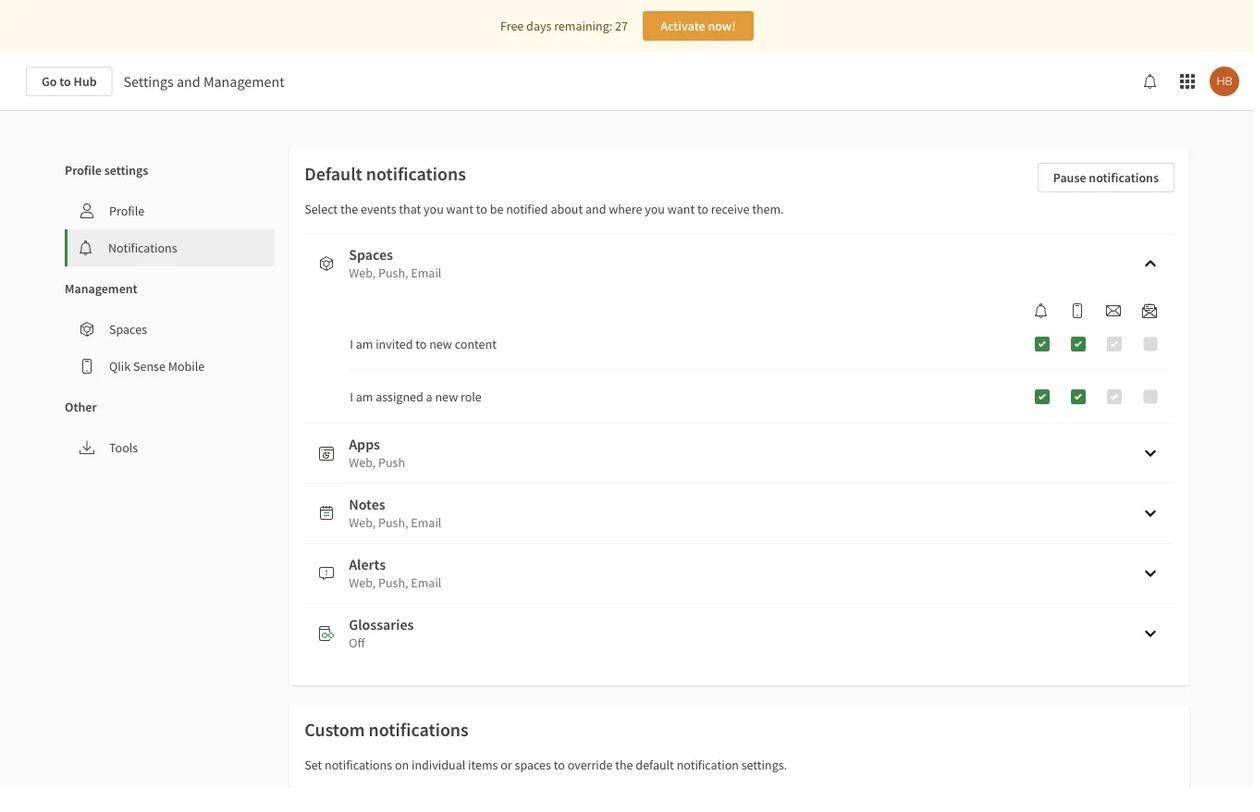 Task type: locate. For each thing, give the bounding box(es) containing it.
1 horizontal spatial spaces
[[349, 245, 393, 264]]

notifications right pause
[[1089, 169, 1159, 186]]

and right settings
[[177, 72, 201, 91]]

0 horizontal spatial and
[[177, 72, 201, 91]]

notifications inside button
[[1089, 169, 1159, 186]]

email inside alerts web, push, email
[[411, 575, 442, 591]]

push notifications in qlik sense mobile image
[[1071, 303, 1085, 318]]

1 vertical spatial and
[[586, 201, 606, 217]]

0 horizontal spatial profile
[[65, 162, 102, 179]]

email up alerts web, push, email
[[411, 514, 442, 531]]

0 vertical spatial profile
[[65, 162, 102, 179]]

pause notifications
[[1054, 169, 1159, 186]]

1 vertical spatial am
[[356, 389, 373, 405]]

notifications when using qlik sense in a browser element
[[1027, 303, 1057, 318]]

settings and management
[[124, 72, 285, 91]]

individual
[[412, 757, 466, 774]]

email inside spaces web, push, email
[[411, 265, 442, 281]]

notifications when using qlik sense in a browser image
[[1034, 303, 1049, 318]]

web, inside apps web, push
[[349, 454, 376, 471]]

email
[[411, 265, 442, 281], [411, 514, 442, 531], [411, 575, 442, 591]]

web, inside alerts web, push, email
[[349, 575, 376, 591]]

email for notes
[[411, 514, 442, 531]]

notifications up on
[[369, 718, 469, 742]]

2 i from the top
[[350, 389, 353, 405]]

3 web, from the top
[[349, 514, 376, 531]]

profile for profile settings
[[65, 162, 102, 179]]

profile up notifications on the left
[[109, 203, 145, 219]]

to right invited
[[416, 336, 427, 353]]

to right the go
[[59, 73, 71, 90]]

1 vertical spatial email
[[411, 514, 442, 531]]

notifications sent to your email element
[[1099, 303, 1129, 318]]

push, for alerts
[[378, 575, 409, 591]]

1 horizontal spatial management
[[203, 72, 285, 91]]

the
[[340, 201, 358, 217], [616, 757, 633, 774]]

2 push, from the top
[[378, 514, 409, 531]]

push
[[378, 454, 405, 471]]

3 email from the top
[[411, 575, 442, 591]]

new left content
[[430, 336, 452, 353]]

the left default
[[616, 757, 633, 774]]

1 want from the left
[[447, 201, 474, 217]]

on
[[395, 757, 409, 774]]

1 vertical spatial spaces
[[109, 321, 147, 338]]

settings
[[124, 72, 174, 91]]

profile left settings
[[65, 162, 102, 179]]

push notifications in qlik sense mobile element
[[1063, 303, 1093, 318]]

role
[[461, 389, 482, 405]]

profile
[[65, 162, 102, 179], [109, 203, 145, 219]]

that
[[399, 201, 421, 217]]

notification
[[677, 757, 739, 774]]

qlik sense mobile
[[109, 358, 205, 375]]

glossaries off
[[349, 615, 414, 651]]

2 want from the left
[[668, 201, 695, 217]]

2 vertical spatial push,
[[378, 575, 409, 591]]

1 i from the top
[[350, 336, 353, 353]]

spaces
[[349, 245, 393, 264], [109, 321, 147, 338]]

notifications up that
[[366, 162, 466, 186]]

1 vertical spatial push,
[[378, 514, 409, 531]]

push, down the alerts
[[378, 575, 409, 591]]

settings
[[104, 162, 148, 179]]

web, down events
[[349, 265, 376, 281]]

new for content
[[430, 336, 452, 353]]

spaces
[[515, 757, 551, 774]]

web, down the alerts
[[349, 575, 376, 591]]

1 vertical spatial the
[[616, 757, 633, 774]]

web, for apps
[[349, 454, 376, 471]]

receive
[[711, 201, 750, 217]]

4 web, from the top
[[349, 575, 376, 591]]

free
[[501, 18, 524, 34]]

new for role
[[435, 389, 458, 405]]

want left be
[[447, 201, 474, 217]]

0 vertical spatial spaces
[[349, 245, 393, 264]]

notes
[[349, 495, 386, 514]]

notifications link
[[68, 229, 275, 266]]

profile settings
[[65, 162, 148, 179]]

sense
[[133, 358, 166, 375]]

web, for notes
[[349, 514, 376, 531]]

activate now! link
[[643, 11, 754, 41]]

and
[[177, 72, 201, 91], [586, 201, 606, 217]]

notifications
[[108, 240, 177, 256]]

0 horizontal spatial you
[[424, 201, 444, 217]]

2 vertical spatial email
[[411, 575, 442, 591]]

pause notifications button
[[1038, 163, 1175, 192]]

invited
[[376, 336, 413, 353]]

0 vertical spatial am
[[356, 336, 373, 353]]

0 vertical spatial email
[[411, 265, 442, 281]]

spaces up qlik
[[109, 321, 147, 338]]

0 vertical spatial i
[[350, 336, 353, 353]]

am for assigned
[[356, 389, 373, 405]]

push, for notes
[[378, 514, 409, 531]]

email down that
[[411, 265, 442, 281]]

custom
[[305, 718, 365, 742]]

1 vertical spatial management
[[65, 280, 138, 297]]

new right a
[[435, 389, 458, 405]]

0 vertical spatial push,
[[378, 265, 409, 281]]

web, inside spaces web, push, email
[[349, 265, 376, 281]]

push, down notes
[[378, 514, 409, 531]]

email for spaces
[[411, 265, 442, 281]]

email up 'glossaries'
[[411, 575, 442, 591]]

1 horizontal spatial profile
[[109, 203, 145, 219]]

1 vertical spatial new
[[435, 389, 458, 405]]

am left invited
[[356, 336, 373, 353]]

default
[[305, 162, 363, 186]]

spaces for spaces web, push, email
[[349, 245, 393, 264]]

1 horizontal spatial want
[[668, 201, 695, 217]]

spaces link
[[65, 311, 275, 348]]

go to hub
[[42, 73, 97, 90]]

spaces web, push, email
[[349, 245, 442, 281]]

am
[[356, 336, 373, 353], [356, 389, 373, 405]]

remaining:
[[554, 18, 613, 34]]

want left receive
[[668, 201, 695, 217]]

push, for spaces
[[378, 265, 409, 281]]

web, down notes
[[349, 514, 376, 531]]

web, inside notes web, push, email
[[349, 514, 376, 531]]

set notifications on individual items or spaces to override the default notification settings.
[[305, 757, 787, 774]]

push, inside alerts web, push, email
[[378, 575, 409, 591]]

notifications down custom
[[325, 757, 392, 774]]

0 horizontal spatial management
[[65, 280, 138, 297]]

1 vertical spatial profile
[[109, 203, 145, 219]]

0 vertical spatial new
[[430, 336, 452, 353]]

push, inside spaces web, push, email
[[378, 265, 409, 281]]

3 push, from the top
[[378, 575, 409, 591]]

be
[[490, 201, 504, 217]]

you right that
[[424, 201, 444, 217]]

i left assigned
[[350, 389, 353, 405]]

you right the "where"
[[645, 201, 665, 217]]

1 vertical spatial i
[[350, 389, 353, 405]]

1 you from the left
[[424, 201, 444, 217]]

a
[[426, 389, 433, 405]]

the right select
[[340, 201, 358, 217]]

web, down apps
[[349, 454, 376, 471]]

notes web, push, email
[[349, 495, 442, 531]]

you
[[424, 201, 444, 217], [645, 201, 665, 217]]

1 am from the top
[[356, 336, 373, 353]]

1 horizontal spatial you
[[645, 201, 665, 217]]

spaces inside spaces web, push, email
[[349, 245, 393, 264]]

notifications for set
[[325, 757, 392, 774]]

pause
[[1054, 169, 1087, 186]]

default
[[636, 757, 674, 774]]

2 web, from the top
[[349, 454, 376, 471]]

web,
[[349, 265, 376, 281], [349, 454, 376, 471], [349, 514, 376, 531], [349, 575, 376, 591]]

new
[[430, 336, 452, 353], [435, 389, 458, 405]]

profile for profile
[[109, 203, 145, 219]]

to
[[59, 73, 71, 90], [476, 201, 487, 217], [698, 201, 709, 217], [416, 336, 427, 353], [554, 757, 565, 774]]

notifications
[[366, 162, 466, 186], [1089, 169, 1159, 186], [369, 718, 469, 742], [325, 757, 392, 774]]

am left assigned
[[356, 389, 373, 405]]

alerts web, push, email
[[349, 555, 442, 591]]

1 email from the top
[[411, 265, 442, 281]]

management
[[203, 72, 285, 91], [65, 280, 138, 297]]

push, down events
[[378, 265, 409, 281]]

i
[[350, 336, 353, 353], [350, 389, 353, 405]]

web, for spaces
[[349, 265, 376, 281]]

want
[[447, 201, 474, 217], [668, 201, 695, 217]]

glossaries
[[349, 615, 414, 634]]

0 vertical spatial the
[[340, 201, 358, 217]]

am for invited
[[356, 336, 373, 353]]

2 email from the top
[[411, 514, 442, 531]]

1 push, from the top
[[378, 265, 409, 281]]

push,
[[378, 265, 409, 281], [378, 514, 409, 531], [378, 575, 409, 591]]

email inside notes web, push, email
[[411, 514, 442, 531]]

0 horizontal spatial want
[[447, 201, 474, 217]]

to left be
[[476, 201, 487, 217]]

and right about
[[586, 201, 606, 217]]

spaces down events
[[349, 245, 393, 264]]

0 horizontal spatial spaces
[[109, 321, 147, 338]]

i left invited
[[350, 336, 353, 353]]

override
[[568, 757, 613, 774]]

push, inside notes web, push, email
[[378, 514, 409, 531]]

web, for alerts
[[349, 575, 376, 591]]

2 am from the top
[[356, 389, 373, 405]]

1 web, from the top
[[349, 265, 376, 281]]



Task type: describe. For each thing, give the bounding box(es) containing it.
activate
[[661, 18, 706, 34]]

1 horizontal spatial and
[[586, 201, 606, 217]]

default notifications
[[305, 162, 466, 186]]

spaces for spaces
[[109, 321, 147, 338]]

qlik sense mobile link
[[65, 348, 275, 385]]

to right spaces
[[554, 757, 565, 774]]

notifications sent to your email image
[[1107, 303, 1121, 318]]

apps
[[349, 435, 380, 453]]

select the events that you want to be notified about and where you want to receive them.
[[305, 201, 784, 217]]

select
[[305, 201, 338, 217]]

1 horizontal spatial the
[[616, 757, 633, 774]]

howard brown image
[[1210, 67, 1240, 96]]

off
[[349, 635, 365, 651]]

custom notifications
[[305, 718, 469, 742]]

apps web, push
[[349, 435, 405, 471]]

i am invited to new content
[[350, 336, 497, 353]]

2 you from the left
[[645, 201, 665, 217]]

where
[[609, 201, 643, 217]]

settings.
[[742, 757, 787, 774]]

27
[[615, 18, 628, 34]]

free days remaining: 27
[[501, 18, 628, 34]]

content
[[455, 336, 497, 353]]

events
[[361, 201, 397, 217]]

notifications for custom
[[369, 718, 469, 742]]

about
[[551, 201, 583, 217]]

or
[[501, 757, 512, 774]]

i for i am invited to new content
[[350, 336, 353, 353]]

alerts
[[349, 555, 386, 574]]

qlik
[[109, 358, 131, 375]]

notified
[[506, 201, 548, 217]]

items
[[468, 757, 498, 774]]

notifications bundled in a daily email digest element
[[1135, 303, 1165, 318]]

hub
[[74, 73, 97, 90]]

email for alerts
[[411, 575, 442, 591]]

go to hub link
[[26, 67, 112, 96]]

tools link
[[65, 429, 275, 466]]

i am assigned a new role
[[350, 389, 482, 405]]

days
[[527, 18, 552, 34]]

tools
[[109, 440, 138, 456]]

profile link
[[65, 192, 275, 229]]

set
[[305, 757, 322, 774]]

notifications for pause
[[1089, 169, 1159, 186]]

now!
[[708, 18, 736, 34]]

assigned
[[376, 389, 424, 405]]

other
[[65, 399, 97, 415]]

0 vertical spatial management
[[203, 72, 285, 91]]

to left receive
[[698, 201, 709, 217]]

go
[[42, 73, 57, 90]]

mobile
[[168, 358, 205, 375]]

0 vertical spatial and
[[177, 72, 201, 91]]

notifications for default
[[366, 162, 466, 186]]

0 horizontal spatial the
[[340, 201, 358, 217]]

i for i am assigned a new role
[[350, 389, 353, 405]]

activate now!
[[661, 18, 736, 34]]

notifications bundled in a daily email digest image
[[1143, 303, 1158, 318]]

them.
[[752, 201, 784, 217]]



Task type: vqa. For each thing, say whether or not it's contained in the screenshot.
"Settings and Management"
yes



